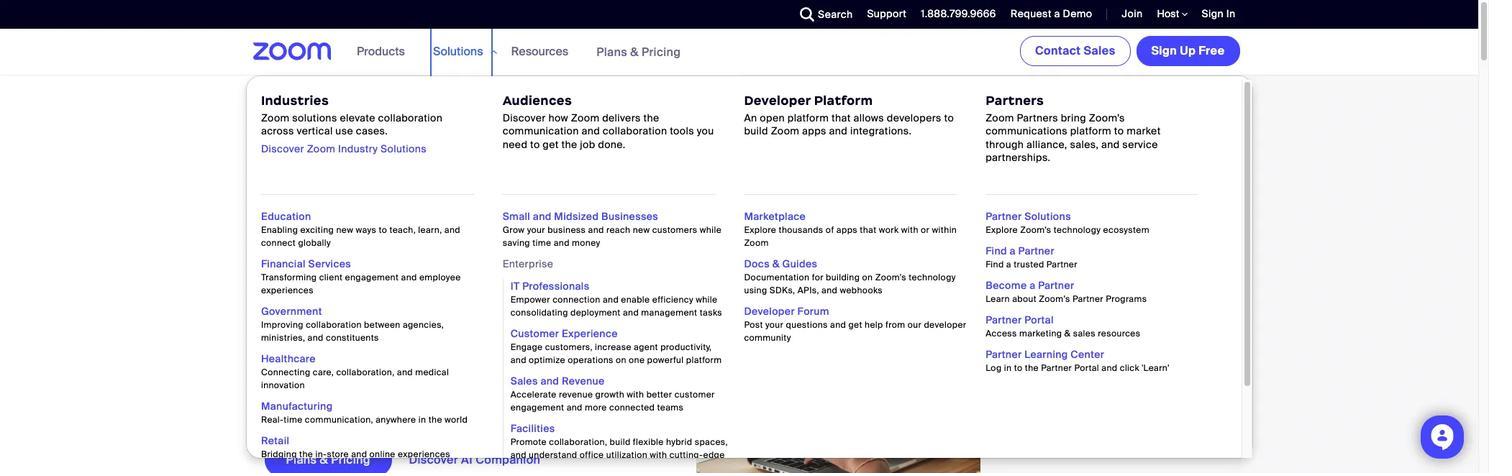 Task type: locate. For each thing, give the bounding box(es) containing it.
agencies,
[[403, 319, 444, 331]]

1 horizontal spatial tools
[[670, 125, 694, 138]]

1 vertical spatial trusted
[[458, 356, 508, 374]]

1 vertical spatial engagement
[[510, 402, 564, 414]]

the left in-
[[299, 449, 313, 460]]

0 horizontal spatial new
[[336, 224, 353, 236]]

while right customers
[[700, 224, 722, 236]]

1 horizontal spatial technology
[[909, 272, 956, 283]]

2 vertical spatial technology
[[510, 463, 558, 473]]

and left employee
[[401, 272, 417, 283]]

and right learn,
[[444, 224, 460, 236]]

build inside developer platform an open platform that allows developers to build zoom apps and integrations.
[[744, 125, 768, 138]]

0 vertical spatial engagement
[[345, 272, 399, 283]]

2 explore from the left
[[986, 224, 1018, 236]]

trusted down the find a partner link
[[1014, 259, 1044, 270]]

with down flexible
[[650, 450, 667, 461]]

midsized
[[554, 210, 599, 223]]

and inside financial services transforming client engagement and employee experiences
[[401, 272, 417, 283]]

the inside retail bridging the in-store and online experiences
[[299, 449, 313, 460]]

1 horizontal spatial explore
[[986, 224, 1018, 236]]

0 horizontal spatial apps
[[802, 125, 826, 138]]

0 vertical spatial trusted
[[1014, 259, 1044, 270]]

explore down marketplace link
[[744, 224, 776, 236]]

platform inside developer platform an open platform that allows developers to build zoom apps and integrations.
[[788, 112, 829, 125]]

the
[[643, 112, 659, 125], [561, 138, 577, 151], [1025, 363, 1039, 374], [428, 414, 442, 426], [299, 449, 313, 460]]

and inside the audiences discover how zoom delivers the communication and collaboration tools you need to get the job done.
[[582, 125, 600, 138]]

apps
[[802, 125, 826, 138], [836, 224, 857, 236]]

1 horizontal spatial plans
[[596, 44, 627, 59]]

with left the or
[[901, 224, 918, 236]]

and left medical on the bottom of page
[[397, 367, 413, 378]]

a
[[1054, 7, 1060, 20], [1010, 245, 1016, 258], [1006, 259, 1011, 270], [1029, 279, 1035, 292]]

collaboration down the needs on the top
[[378, 112, 443, 125]]

engagement inside financial services transforming client engagement and employee experiences
[[345, 272, 399, 283]]

efficiency
[[652, 294, 693, 306]]

and inside developer forum post your questions and get help from our developer community
[[830, 319, 846, 331]]

0 vertical spatial on
[[862, 272, 873, 283]]

in inside manufacturing real-time communication, anywhere in the world
[[418, 414, 426, 426]]

grow
[[503, 224, 525, 236]]

zoom inside zoom ai companion is your trusted digital assistant that empowers you.
[[264, 356, 305, 374]]

trusted inside zoom ai companion is your trusted digital assistant that empowers you.
[[458, 356, 508, 374]]

teach,
[[389, 224, 416, 236]]

0 vertical spatial technology
[[1054, 224, 1101, 236]]

improving
[[261, 319, 303, 331]]

sales inside sales and revenue accelerate revenue growth with better customer engagement and more connected teams
[[510, 375, 538, 388]]

and inside retail bridging the in-store and online experiences
[[351, 449, 367, 460]]

& up delivers
[[630, 44, 639, 59]]

a left demo
[[1054, 7, 1060, 20]]

0 vertical spatial while
[[700, 224, 722, 236]]

enable
[[621, 294, 650, 306]]

developer inside developer forum post your questions and get help from our developer community
[[744, 305, 795, 318]]

apps down platform
[[802, 125, 826, 138]]

0 vertical spatial time
[[532, 237, 551, 249]]

that
[[832, 112, 851, 125], [326, 156, 437, 219], [860, 224, 877, 236], [624, 356, 651, 374]]

a inside become a partner learn about zoom's partner programs
[[1029, 279, 1035, 292]]

sign inside button
[[1151, 43, 1177, 58]]

1 horizontal spatial apps
[[836, 224, 857, 236]]

that down the 'agent'
[[624, 356, 651, 374]]

1 horizontal spatial portal
[[1074, 363, 1099, 374]]

and right small
[[533, 210, 551, 223]]

1 vertical spatial while
[[696, 294, 718, 306]]

marketplace explore thousands of apps that work with or within zoom
[[744, 210, 957, 249]]

zoom up docs
[[744, 237, 769, 249]]

1.888.799.9666 button
[[910, 0, 1000, 29], [921, 7, 996, 20]]

companion
[[326, 356, 406, 374], [476, 453, 540, 468]]

plans up delivers
[[596, 44, 627, 59]]

companion up you.
[[326, 356, 406, 374]]

get inside developer forum post your questions and get help from our developer community
[[848, 319, 862, 331]]

and left click
[[1102, 363, 1118, 374]]

experiences for services
[[261, 285, 314, 296]]

developer forum post your questions and get help from our developer community
[[744, 305, 966, 344]]

technology
[[1054, 224, 1101, 236], [909, 272, 956, 283], [510, 463, 558, 473]]

0 horizontal spatial engagement
[[345, 272, 399, 283]]

0 horizontal spatial portal
[[1024, 314, 1054, 327]]

1 horizontal spatial experiences
[[398, 449, 450, 460]]

time
[[532, 237, 551, 249], [284, 414, 303, 426]]

zoom up job
[[571, 112, 600, 125]]

0 vertical spatial sign
[[1202, 7, 1224, 20]]

and down platform
[[829, 125, 848, 138]]

from
[[886, 319, 905, 331]]

you inside the audiences discover how zoom delivers the communication and collaboration tools you need to get the job done.
[[697, 125, 714, 138]]

platform down productivity,
[[686, 355, 722, 366]]

0 horizontal spatial time
[[284, 414, 303, 426]]

1 horizontal spatial engagement
[[510, 402, 564, 414]]

and inside customer experience engage customers, increase agent productivity, and optimize operations on one powerful platform
[[510, 355, 526, 366]]

using
[[744, 285, 767, 296]]

0 vertical spatial developer
[[744, 93, 811, 109]]

sales up accelerate
[[510, 375, 538, 388]]

that inside marketplace explore thousands of apps that work with or within zoom
[[860, 224, 877, 236]]

constituents
[[326, 332, 379, 344]]

spaces,
[[695, 437, 728, 448]]

zoom's right bring
[[1089, 112, 1125, 125]]

to inside the audiences discover how zoom delivers the communication and collaboration tools you need to get the job done.
[[530, 138, 540, 151]]

a for request
[[1054, 7, 1060, 20]]

utilization
[[606, 450, 647, 461]]

and down revenue
[[567, 402, 583, 414]]

0 vertical spatial build
[[744, 125, 768, 138]]

1 horizontal spatial you
[[697, 125, 714, 138]]

0 horizontal spatial solutions
[[380, 142, 427, 155]]

1 vertical spatial solutions
[[380, 142, 427, 155]]

1 explore from the left
[[744, 224, 776, 236]]

of
[[826, 224, 834, 236]]

assistant
[[557, 356, 620, 374]]

through
[[986, 138, 1024, 151]]

learn
[[986, 293, 1010, 305]]

1 vertical spatial time
[[284, 414, 303, 426]]

0 horizontal spatial explore
[[744, 224, 776, 236]]

sales right contact
[[1084, 43, 1115, 58]]

that left work
[[860, 224, 877, 236]]

partner learning center log in to the partner portal and click 'learn'
[[986, 348, 1170, 374]]

0 vertical spatial in
[[1004, 363, 1012, 374]]

1 vertical spatial get
[[848, 319, 862, 331]]

on inside docs & guides documentation for building on zoom's technology using sdks, apis, and webhooks
[[862, 272, 873, 283]]

0 vertical spatial collaboration,
[[336, 367, 395, 378]]

0 vertical spatial sales
[[1084, 43, 1115, 58]]

solutions inside solutions "dropdown button"
[[433, 44, 483, 59]]

communications
[[986, 125, 1067, 138]]

in inside partner learning center log in to the partner portal and click 'learn'
[[1004, 363, 1012, 374]]

1 vertical spatial plans & pricing
[[286, 453, 370, 468]]

plans down retail
[[286, 453, 317, 468]]

0 horizontal spatial companion
[[326, 356, 406, 374]]

1 horizontal spatial sales
[[1084, 43, 1115, 58]]

collaboration, up user
[[336, 367, 395, 378]]

& up documentation
[[772, 258, 780, 270]]

apps inside developer platform an open platform that allows developers to build zoom apps and integrations.
[[802, 125, 826, 138]]

engagement inside sales and revenue accelerate revenue growth with better customer engagement and more connected teams
[[510, 402, 564, 414]]

2 developer from the top
[[744, 305, 795, 318]]

plans & pricing
[[596, 44, 681, 59], [286, 453, 370, 468]]

platform up sales,
[[1070, 125, 1111, 138]]

education link
[[261, 210, 311, 223]]

2 horizontal spatial technology
[[1054, 224, 1101, 236]]

technology inside the partner solutions explore zoom's technology ecosystem
[[1054, 224, 1101, 236]]

partner up become a partner link
[[1018, 245, 1055, 258]]

empowers
[[264, 376, 337, 394]]

and inside facilities promote collaboration, build flexible hybrid spaces, and understand office utilization with cutting-edge technology
[[510, 450, 526, 461]]

partner up the find a partner link
[[986, 210, 1022, 223]]

zoom inside developer platform an open platform that allows developers to build zoom apps and integrations.
[[771, 125, 799, 138]]

0 vertical spatial portal
[[1024, 314, 1054, 327]]

0 horizontal spatial trusted
[[458, 356, 508, 374]]

is
[[410, 356, 421, 374]]

1 horizontal spatial on
[[862, 272, 873, 283]]

0 horizontal spatial plans
[[286, 453, 317, 468]]

1 new from the left
[[336, 224, 353, 236]]

time down the manufacturing link
[[284, 414, 303, 426]]

experiences right online
[[398, 449, 450, 460]]

0 vertical spatial more
[[373, 211, 506, 274]]

meetings navigation
[[1017, 29, 1243, 69]]

discover down across
[[261, 142, 304, 155]]

real-
[[261, 414, 284, 426]]

developer up the post
[[744, 305, 795, 318]]

plans & pricing link
[[596, 44, 681, 59], [596, 44, 681, 59], [264, 444, 392, 473]]

ai up empowers
[[308, 356, 322, 374]]

build inside facilities promote collaboration, build flexible hybrid spaces, and understand office utilization with cutting-edge technology
[[610, 437, 631, 448]]

0 vertical spatial companion
[[326, 356, 406, 374]]

a for find
[[1010, 245, 1016, 258]]

the left world
[[428, 414, 442, 426]]

1 horizontal spatial sign
[[1202, 7, 1224, 20]]

zoom down vertical
[[307, 142, 335, 155]]

discover down world
[[409, 453, 458, 468]]

partner portal access marketing & sales resources
[[986, 314, 1141, 340]]

1 vertical spatial on
[[616, 355, 626, 366]]

ai that makes you more
[[264, 156, 616, 274]]

1 vertical spatial apps
[[836, 224, 857, 236]]

learning
[[1024, 348, 1068, 361]]

explore up the find a partner link
[[986, 224, 1018, 236]]

solutions
[[292, 112, 337, 125]]

time up enterprise
[[532, 237, 551, 249]]

with inside marketplace explore thousands of apps that work with or within zoom
[[901, 224, 918, 236]]

the down partner learning center link
[[1025, 363, 1039, 374]]

plans inside the product information navigation
[[596, 44, 627, 59]]

guides
[[782, 258, 817, 270]]

2 vertical spatial discover
[[409, 453, 458, 468]]

partner solutions explore zoom's technology ecosystem
[[986, 210, 1149, 236]]

1 vertical spatial in
[[418, 414, 426, 426]]

companion down promote
[[476, 453, 540, 468]]

1 vertical spatial find
[[986, 259, 1004, 270]]

0 horizontal spatial tools
[[299, 94, 324, 107]]

your up 'community'
[[765, 319, 784, 331]]

an
[[744, 112, 757, 125]]

alliance,
[[1027, 138, 1067, 151]]

companion for zoom
[[326, 356, 406, 374]]

with down assistant
[[585, 376, 615, 394]]

1 vertical spatial discover
[[261, 142, 304, 155]]

2 horizontal spatial solutions
[[1024, 210, 1071, 223]]

to left market
[[1114, 125, 1124, 138]]

1 horizontal spatial more
[[585, 402, 607, 414]]

1 vertical spatial portal
[[1074, 363, 1099, 374]]

portal inside partner learning center log in to the partner portal and click 'learn'
[[1074, 363, 1099, 374]]

to inside education enabling exciting new ways to teach, learn, and connect globally
[[379, 224, 387, 236]]

new down businesses
[[633, 224, 650, 236]]

platform right open
[[788, 112, 829, 125]]

ministries,
[[261, 332, 305, 344]]

experiences down the transforming
[[261, 285, 314, 296]]

your right fit
[[351, 94, 372, 107]]

2 horizontal spatial discover
[[503, 112, 546, 125]]

1 horizontal spatial companion
[[476, 453, 540, 468]]

0 horizontal spatial in
[[418, 414, 426, 426]]

0 horizontal spatial technology
[[510, 463, 558, 473]]

with inside sales and revenue accelerate revenue growth with better customer engagement and more connected teams
[[627, 389, 644, 401]]

and inside partner learning center log in to the partner portal and click 'learn'
[[1102, 363, 1118, 374]]

1 horizontal spatial get
[[848, 319, 862, 331]]

technology down the or
[[909, 272, 956, 283]]

collaboration inside 'industries zoom solutions elevate collaboration across vertical use cases. discover zoom industry solutions'
[[378, 112, 443, 125]]

0 horizontal spatial more
[[373, 211, 506, 274]]

log
[[986, 363, 1002, 374]]

and right the store
[[351, 449, 367, 460]]

zoom up through
[[986, 112, 1014, 125]]

2 horizontal spatial platform
[[1070, 125, 1111, 138]]

0 horizontal spatial experiences
[[261, 285, 314, 296]]

portal up marketing
[[1024, 314, 1054, 327]]

trusted up no
[[458, 356, 508, 374]]

to down communication
[[530, 138, 540, 151]]

done.
[[598, 138, 625, 151]]

for
[[812, 272, 824, 283]]

your
[[351, 94, 372, 107], [527, 224, 545, 236], [765, 319, 784, 331], [425, 356, 455, 374], [618, 376, 649, 394]]

solutions
[[433, 44, 483, 59], [380, 142, 427, 155], [1024, 210, 1071, 223]]

0 horizontal spatial build
[[610, 437, 631, 448]]

plans & pricing up delivers
[[596, 44, 681, 59]]

0 horizontal spatial discover
[[261, 142, 304, 155]]

sign for sign up free
[[1151, 43, 1177, 58]]

0 vertical spatial plans & pricing
[[596, 44, 681, 59]]

0 vertical spatial experiences
[[261, 285, 314, 296]]

more inside ai that makes you more
[[373, 211, 506, 274]]

collaboration down delivers
[[603, 125, 667, 138]]

1 vertical spatial sign
[[1151, 43, 1177, 58]]

& left sales
[[1064, 328, 1071, 340]]

technology inside docs & guides documentation for building on zoom's technology using sdks, apis, and webhooks
[[909, 272, 956, 283]]

trusted inside find a partner find a trusted partner
[[1014, 259, 1044, 270]]

1 horizontal spatial trusted
[[1014, 259, 1044, 270]]

1 vertical spatial more
[[585, 402, 607, 414]]

1 horizontal spatial discover
[[409, 453, 458, 468]]

partner up sales
[[1072, 293, 1103, 305]]

pricing inside the product information navigation
[[642, 44, 681, 59]]

and inside government improving collaboration between agencies, ministries, and constituents
[[308, 332, 323, 344]]

to right developers
[[944, 112, 954, 125]]

that down "industry"
[[326, 156, 437, 219]]

technology left 'ecosystem'
[[1054, 224, 1101, 236]]

accelerate
[[510, 389, 557, 401]]

partner inside partner portal access marketing & sales resources
[[986, 314, 1022, 327]]

and down engage at the left bottom
[[510, 355, 526, 366]]

0 vertical spatial discover
[[503, 112, 546, 125]]

ai up solutions
[[287, 94, 297, 107]]

account.
[[378, 396, 440, 415]]

cutting-
[[669, 450, 703, 461]]

sign up free
[[1151, 43, 1225, 58]]

operations
[[568, 355, 613, 366]]

1 vertical spatial collaboration,
[[549, 437, 607, 448]]

vertical
[[297, 125, 333, 138]]

1 horizontal spatial pricing
[[642, 44, 681, 59]]

companion inside zoom ai companion is your trusted digital assistant that empowers you.
[[326, 356, 406, 374]]

apps right of
[[836, 224, 857, 236]]

0 horizontal spatial platform
[[686, 355, 722, 366]]

1 vertical spatial tools
[[670, 125, 694, 138]]

and down promote
[[510, 450, 526, 461]]

0 vertical spatial apps
[[802, 125, 826, 138]]

1.888.799.9666
[[921, 7, 996, 20]]

and right questions
[[830, 319, 846, 331]]

on down increase
[[616, 355, 626, 366]]

1 vertical spatial plans
[[286, 453, 317, 468]]

time inside manufacturing real-time communication, anywhere in the world
[[284, 414, 303, 426]]

your right "grow"
[[527, 224, 545, 236]]

banner containing industries
[[236, 29, 1253, 473]]

promote
[[510, 437, 547, 448]]

small and midsized businesses link
[[503, 210, 658, 223]]

zoom
[[261, 112, 290, 125], [571, 112, 600, 125], [986, 112, 1014, 125], [771, 125, 799, 138], [307, 142, 335, 155], [744, 237, 769, 249], [264, 356, 305, 374], [299, 396, 339, 415]]

while inside it professionals empower connection and enable efficiency while consolidating deployment and management tasks
[[696, 294, 718, 306]]

to right log
[[1014, 363, 1023, 374]]

zoom down open
[[771, 125, 799, 138]]

0 horizontal spatial collaboration
[[306, 319, 362, 331]]

developer up open
[[744, 93, 811, 109]]

partners zoom partners bring zoom's communications platform to market through alliance, sales, and service partnerships.
[[986, 93, 1161, 164]]

1 horizontal spatial plans & pricing
[[596, 44, 681, 59]]

1 horizontal spatial build
[[744, 125, 768, 138]]

1 horizontal spatial new
[[633, 224, 650, 236]]

1 vertical spatial technology
[[909, 272, 956, 283]]

build down an
[[744, 125, 768, 138]]

communication,
[[305, 414, 373, 426]]

your up at on the bottom left
[[425, 356, 455, 374]]

1 vertical spatial developer
[[744, 305, 795, 318]]

user
[[343, 396, 374, 415]]

more
[[373, 211, 506, 274], [585, 402, 607, 414]]

join link up meetings navigation
[[1122, 7, 1143, 20]]

while
[[700, 224, 722, 236], [696, 294, 718, 306]]

solutions inside the partner solutions explore zoom's technology ecosystem
[[1024, 210, 1071, 223]]

and down business
[[554, 237, 570, 249]]

government link
[[261, 305, 322, 318]]

0 vertical spatial plans
[[596, 44, 627, 59]]

1 horizontal spatial collaboration,
[[549, 437, 607, 448]]

professionals
[[522, 280, 589, 293]]

collaboration up constituents
[[306, 319, 362, 331]]

tools inside the audiences discover how zoom delivers the communication and collaboration tools you need to get the job done.
[[670, 125, 694, 138]]

explore
[[744, 224, 776, 236], [986, 224, 1018, 236]]

with inside included at no additional cost with your paid zoom user account.
[[585, 376, 615, 394]]

developer inside developer platform an open platform that allows developers to build zoom apps and integrations.
[[744, 93, 811, 109]]

zoom down empowers
[[299, 396, 339, 415]]

ai inside ai that makes you more
[[264, 156, 315, 219]]

solutions inside 'industries zoom solutions elevate collaboration across vertical use cases. discover zoom industry solutions'
[[380, 142, 427, 155]]

edge
[[703, 450, 725, 461]]

1 horizontal spatial collaboration
[[378, 112, 443, 125]]

with up connected
[[627, 389, 644, 401]]

experiences inside financial services transforming client engagement and employee experiences
[[261, 285, 314, 296]]

experience
[[562, 327, 618, 340]]

experiences inside retail bridging the in-store and online experiences
[[398, 449, 450, 460]]

2 new from the left
[[633, 224, 650, 236]]

sign left in
[[1202, 7, 1224, 20]]

on inside customer experience engage customers, increase agent productivity, and optimize operations on one powerful platform
[[616, 355, 626, 366]]

0 horizontal spatial collaboration,
[[336, 367, 395, 378]]

banner
[[236, 29, 1253, 473]]

portal
[[1024, 314, 1054, 327], [1074, 363, 1099, 374]]

partner
[[986, 210, 1022, 223], [1018, 245, 1055, 258], [1047, 259, 1078, 270], [1038, 279, 1074, 292], [1072, 293, 1103, 305], [986, 314, 1022, 327], [986, 348, 1022, 361], [1041, 363, 1072, 374]]

developers
[[887, 112, 942, 125]]

1 vertical spatial experiences
[[398, 449, 450, 460]]

0 horizontal spatial on
[[616, 355, 626, 366]]

collaboration, inside healthcare connecting care, collaboration, and medical innovation
[[336, 367, 395, 378]]

sales
[[1084, 43, 1115, 58], [510, 375, 538, 388]]

and up job
[[582, 125, 600, 138]]

industries zoom solutions elevate collaboration across vertical use cases. discover zoom industry solutions
[[261, 93, 443, 155]]

1 vertical spatial companion
[[476, 453, 540, 468]]

zoom's up webhooks
[[875, 272, 906, 283]]

engagement right client
[[345, 272, 399, 283]]

you
[[697, 125, 714, 138], [264, 211, 361, 274]]

a up become
[[1010, 245, 1016, 258]]

partner inside the partner solutions explore zoom's technology ecosystem
[[986, 210, 1022, 223]]

1 developer from the top
[[744, 93, 811, 109]]

enterprise element
[[503, 279, 730, 473]]

tools
[[299, 94, 324, 107], [670, 125, 694, 138]]

experiences for bridging
[[398, 449, 450, 460]]

while up tasks
[[696, 294, 718, 306]]

zoom's down the partner solutions link on the right
[[1020, 224, 1051, 236]]

engagement down accelerate
[[510, 402, 564, 414]]

and right sales,
[[1101, 138, 1120, 151]]

0 horizontal spatial sign
[[1151, 43, 1177, 58]]

collaboration inside government improving collaboration between agencies, ministries, and constituents
[[306, 319, 362, 331]]

0 horizontal spatial sales
[[510, 375, 538, 388]]

zoom's down become a partner link
[[1039, 293, 1070, 305]]

growth
[[595, 389, 624, 401]]

0 vertical spatial pricing
[[642, 44, 681, 59]]

globally
[[298, 237, 331, 249]]

1 vertical spatial you
[[264, 211, 361, 274]]

in
[[1004, 363, 1012, 374], [418, 414, 426, 426]]

in
[[1226, 7, 1235, 20]]

delivers
[[602, 112, 641, 125]]

0 horizontal spatial get
[[543, 138, 559, 151]]



Task type: describe. For each thing, give the bounding box(es) containing it.
zoom's inside become a partner learn about zoom's partner programs
[[1039, 293, 1070, 305]]

zoom logo image
[[253, 42, 332, 60]]

audiences
[[503, 93, 572, 109]]

and inside docs & guides documentation for building on zoom's technology using sdks, apis, and webhooks
[[822, 285, 837, 296]]

elevate
[[340, 112, 375, 125]]

explore inside the partner solutions explore zoom's technology ecosystem
[[986, 224, 1018, 236]]

and up 'deployment'
[[603, 294, 619, 306]]

customer
[[510, 327, 559, 340]]

become a partner link
[[986, 279, 1074, 292]]

& down "communication,"
[[320, 453, 328, 468]]

online
[[369, 449, 395, 460]]

plans & pricing inside the product information navigation
[[596, 44, 681, 59]]

and inside developer platform an open platform that allows developers to build zoom apps and integrations.
[[829, 125, 848, 138]]

and inside healthcare connecting care, collaboration, and medical innovation
[[397, 367, 413, 378]]

portal inside partner portal access marketing & sales resources
[[1024, 314, 1054, 327]]

healthcare
[[261, 352, 316, 365]]

connection
[[553, 294, 600, 306]]

ai tools to fit your needs
[[287, 94, 405, 107]]

trusted for a
[[1014, 259, 1044, 270]]

that inside ai that makes you more
[[326, 156, 437, 219]]

free
[[1199, 43, 1225, 58]]

find a partner find a trusted partner
[[986, 245, 1078, 270]]

& inside docs & guides documentation for building on zoom's technology using sdks, apis, and webhooks
[[772, 258, 780, 270]]

productivity,
[[660, 342, 712, 353]]

with inside facilities promote collaboration, build flexible hybrid spaces, and understand office utilization with cutting-edge technology
[[650, 450, 667, 461]]

to inside partners zoom partners bring zoom's communications platform to market through alliance, sales, and service partnerships.
[[1114, 125, 1124, 138]]

a for become
[[1029, 279, 1035, 292]]

while inside small and midsized businesses grow your business and reach new customers while saving time and money
[[700, 224, 722, 236]]

partner up become a partner learn about zoom's partner programs
[[1047, 259, 1078, 270]]

partner up log
[[986, 348, 1022, 361]]

& inside partner portal access marketing & sales resources
[[1064, 328, 1071, 340]]

audiences discover how zoom delivers the communication and collaboration tools you need to get the job done.
[[503, 93, 714, 151]]

resources
[[511, 44, 568, 59]]

you inside ai that makes you more
[[264, 211, 361, 274]]

platform
[[814, 93, 873, 109]]

connecting
[[261, 367, 310, 378]]

2 find from the top
[[986, 259, 1004, 270]]

zoom's inside the partner solutions explore zoom's technology ecosystem
[[1020, 224, 1051, 236]]

retail link
[[261, 434, 289, 447]]

developer for platform
[[744, 93, 811, 109]]

collaboration inside the audiences discover how zoom delivers the communication and collaboration tools you need to get the job done.
[[603, 125, 667, 138]]

services
[[308, 258, 351, 270]]

the inside manufacturing real-time communication, anywhere in the world
[[428, 414, 442, 426]]

fit
[[339, 94, 349, 107]]

up
[[1180, 43, 1196, 58]]

sdks,
[[770, 285, 795, 296]]

products button
[[357, 29, 411, 75]]

zoom up across
[[261, 112, 290, 125]]

or
[[921, 224, 930, 236]]

enterprise
[[503, 258, 553, 270]]

anywhere
[[376, 414, 416, 426]]

new inside small and midsized businesses grow your business and reach new customers while saving time and money
[[633, 224, 650, 236]]

get inside the audiences discover how zoom delivers the communication and collaboration tools you need to get the job done.
[[543, 138, 559, 151]]

understand
[[529, 450, 577, 461]]

facilities link
[[510, 422, 555, 435]]

transforming
[[261, 272, 317, 283]]

connect
[[261, 237, 296, 249]]

retail
[[261, 434, 289, 447]]

your inside included at no additional cost with your paid zoom user account.
[[618, 376, 649, 394]]

discover zoom industry solutions link
[[261, 142, 427, 155]]

digital
[[511, 356, 554, 374]]

0 horizontal spatial pricing
[[331, 453, 370, 468]]

customers,
[[545, 342, 593, 353]]

zoom inside included at no additional cost with your paid zoom user account.
[[299, 396, 339, 415]]

contact sales
[[1035, 43, 1115, 58]]

discover inside the audiences discover how zoom delivers the communication and collaboration tools you need to get the job done.
[[503, 112, 546, 125]]

revenue
[[559, 389, 593, 401]]

retail bridging the in-store and online experiences
[[261, 434, 450, 460]]

and inside partners zoom partners bring zoom's communications platform to market through alliance, sales, and service partnerships.
[[1101, 138, 1120, 151]]

0 vertical spatial partners
[[986, 93, 1044, 109]]

government
[[261, 305, 322, 318]]

education enabling exciting new ways to teach, learn, and connect globally
[[261, 210, 460, 249]]

building
[[826, 272, 860, 283]]

one
[[629, 355, 645, 366]]

ai down world
[[461, 453, 473, 468]]

your inside "ai tools to fit your needs" link
[[351, 94, 372, 107]]

collaboration, inside facilities promote collaboration, build flexible hybrid spaces, and understand office utilization with cutting-edge technology
[[549, 437, 607, 448]]

management
[[641, 307, 697, 319]]

market
[[1127, 125, 1161, 138]]

click
[[1120, 363, 1139, 374]]

zoom's inside partners zoom partners bring zoom's communications platform to market through alliance, sales, and service partnerships.
[[1089, 112, 1125, 125]]

powerful
[[647, 355, 684, 366]]

resources button
[[511, 29, 575, 75]]

that inside developer platform an open platform that allows developers to build zoom apps and integrations.
[[832, 112, 851, 125]]

to inside partner learning center log in to the partner portal and click 'learn'
[[1014, 363, 1023, 374]]

platform inside customer experience engage customers, increase agent productivity, and optimize operations on one powerful platform
[[686, 355, 722, 366]]

and down "enable"
[[623, 307, 639, 319]]

client
[[319, 272, 343, 283]]

and up money
[[588, 224, 604, 236]]

work
[[879, 224, 899, 236]]

empower
[[510, 294, 550, 306]]

your inside small and midsized businesses grow your business and reach new customers while saving time and money
[[527, 224, 545, 236]]

your inside zoom ai companion is your trusted digital assistant that empowers you.
[[425, 356, 455, 374]]

zoom's inside docs & guides documentation for building on zoom's technology using sdks, apis, and webhooks
[[875, 272, 906, 283]]

the left job
[[561, 138, 577, 151]]

ai inside zoom ai companion is your trusted digital assistant that empowers you.
[[308, 356, 322, 374]]

documentation
[[744, 272, 810, 283]]

government improving collaboration between agencies, ministries, and constituents
[[261, 305, 444, 344]]

cases.
[[356, 125, 388, 138]]

the right delivers
[[643, 112, 659, 125]]

healthcare connecting care, collaboration, and medical innovation
[[261, 352, 449, 391]]

time inside small and midsized businesses grow your business and reach new customers while saving time and money
[[532, 237, 551, 249]]

businesses
[[601, 210, 658, 223]]

companion for discover
[[476, 453, 540, 468]]

request a demo
[[1011, 7, 1092, 20]]

explore inside marketplace explore thousands of apps that work with or within zoom
[[744, 224, 776, 236]]

help
[[865, 319, 883, 331]]

your inside developer forum post your questions and get help from our developer community
[[765, 319, 784, 331]]

sales
[[1073, 328, 1096, 340]]

facilities promote collaboration, build flexible hybrid spaces, and understand office utilization with cutting-edge technology
[[510, 422, 728, 473]]

increase
[[595, 342, 631, 353]]

partner down find a partner find a trusted partner
[[1038, 279, 1074, 292]]

trusted for your
[[458, 356, 508, 374]]

sales,
[[1070, 138, 1099, 151]]

sales and revenue accelerate revenue growth with better customer engagement and more connected teams
[[510, 375, 715, 414]]

to inside developer platform an open platform that allows developers to build zoom apps and integrations.
[[944, 112, 954, 125]]

resources
[[1098, 328, 1141, 340]]

search
[[818, 8, 853, 21]]

and down optimize
[[540, 375, 559, 388]]

sales inside 'link'
[[1084, 43, 1115, 58]]

partner down learning
[[1041, 363, 1072, 374]]

teams
[[657, 402, 684, 414]]

zoom inside the audiences discover how zoom delivers the communication and collaboration tools you need to get the job done.
[[571, 112, 600, 125]]

1 find from the top
[[986, 245, 1007, 258]]

manufacturing real-time communication, anywhere in the world
[[261, 400, 468, 426]]

request
[[1011, 7, 1052, 20]]

technology inside facilities promote collaboration, build flexible hybrid spaces, and understand office utilization with cutting-edge technology
[[510, 463, 558, 473]]

customer experience engage customers, increase agent productivity, and optimize operations on one powerful platform
[[510, 327, 722, 366]]

allows
[[854, 112, 884, 125]]

included
[[372, 376, 434, 394]]

it professionals empower connection and enable efficiency while consolidating deployment and management tasks
[[510, 280, 722, 319]]

makes
[[449, 156, 616, 219]]

ecosystem
[[1103, 224, 1149, 236]]

apps inside marketplace explore thousands of apps that work with or within zoom
[[836, 224, 857, 236]]

product information navigation
[[246, 29, 1253, 473]]

1 vertical spatial partners
[[1017, 112, 1058, 125]]

more inside sales and revenue accelerate revenue growth with better customer engagement and more connected teams
[[585, 402, 607, 414]]

find a partner link
[[986, 245, 1055, 258]]

sign for sign in
[[1202, 7, 1224, 20]]

become a partner learn about zoom's partner programs
[[986, 279, 1147, 305]]

platform inside partners zoom partners bring zoom's communications platform to market through alliance, sales, and service partnerships.
[[1070, 125, 1111, 138]]

docs
[[744, 258, 770, 270]]

a down the find a partner link
[[1006, 259, 1011, 270]]

0 vertical spatial tools
[[299, 94, 324, 107]]

zoom inside partners zoom partners bring zoom's communications platform to market through alliance, sales, and service partnerships.
[[986, 112, 1014, 125]]

marketplace
[[744, 210, 806, 223]]

partnerships.
[[986, 151, 1051, 164]]

need
[[503, 138, 527, 151]]

new inside education enabling exciting new ways to teach, learn, and connect globally
[[336, 224, 353, 236]]

to left fit
[[326, 94, 336, 107]]

webhooks
[[840, 285, 883, 296]]

programs
[[1106, 293, 1147, 305]]

zoom inside marketplace explore thousands of apps that work with or within zoom
[[744, 237, 769, 249]]

education
[[261, 210, 311, 223]]

customer
[[674, 389, 715, 401]]

developer for forum
[[744, 305, 795, 318]]

customers
[[652, 224, 697, 236]]

paid
[[264, 396, 295, 415]]

questions
[[786, 319, 828, 331]]

0 horizontal spatial plans & pricing
[[286, 453, 370, 468]]

right image
[[492, 95, 506, 107]]

and inside education enabling exciting new ways to teach, learn, and connect globally
[[444, 224, 460, 236]]

tasks
[[700, 307, 722, 319]]

that inside zoom ai companion is your trusted digital assistant that empowers you.
[[624, 356, 651, 374]]

discover inside 'industries zoom solutions elevate collaboration across vertical use cases. discover zoom industry solutions'
[[261, 142, 304, 155]]

join link left host
[[1111, 0, 1146, 29]]

the inside partner learning center log in to the partner portal and click 'learn'
[[1025, 363, 1039, 374]]

bring
[[1061, 112, 1086, 125]]



Task type: vqa. For each thing, say whether or not it's contained in the screenshot.
Invite Message (optional) Text Box
no



